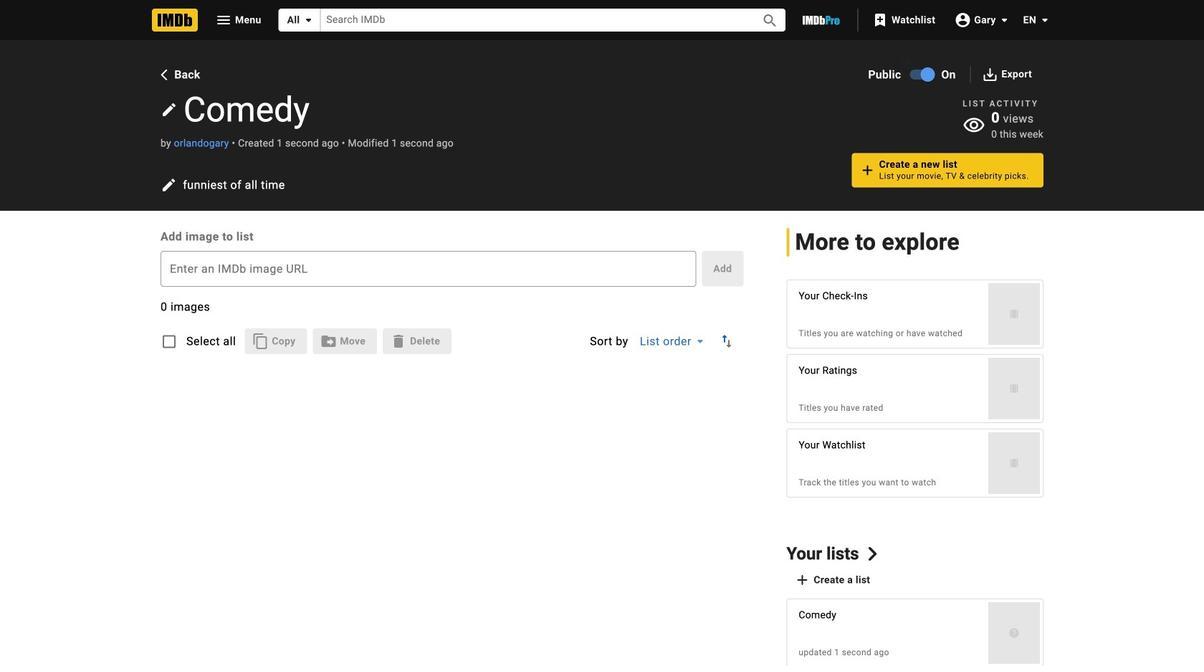 Task type: vqa. For each thing, say whether or not it's contained in the screenshot.
second movie icon from the top of the page
yes



Task type: locate. For each thing, give the bounding box(es) containing it.
Select all displayed items in the list checkbox
[[152, 324, 186, 358]]

edit image for edit list description element
[[161, 176, 177, 194]]

1 vertical spatial movie image
[[1009, 383, 1020, 394]]

home image
[[152, 9, 198, 32]]

add image
[[859, 162, 877, 179], [794, 571, 811, 588]]

help image
[[1009, 627, 1020, 639]]

watchlist image
[[872, 11, 889, 29]]

account circle image
[[954, 11, 972, 29]]

2 edit image from the top
[[161, 176, 177, 194]]

1 edit image from the top
[[161, 101, 178, 118]]

1 horizontal spatial arrow drop down image
[[996, 11, 1014, 29]]

1 vertical spatial edit image
[[161, 176, 177, 194]]

1 horizontal spatial add image
[[859, 162, 877, 179]]

0 vertical spatial movie image
[[1009, 308, 1020, 320]]

movie image
[[1009, 308, 1020, 320], [1009, 383, 1020, 394]]

change sort by direction image
[[719, 333, 736, 350]]

None field
[[321, 9, 746, 31]]

2 movie image from the top
[[1009, 383, 1020, 394]]

edit image
[[161, 101, 178, 118], [161, 176, 177, 194]]

arrow drop down image
[[996, 11, 1014, 29], [1037, 11, 1054, 29], [692, 333, 709, 350]]

edit list title element
[[156, 87, 834, 132]]

download image
[[982, 66, 999, 83]]

1 movie image from the top
[[1009, 308, 1020, 320]]

0 vertical spatial edit image
[[161, 101, 178, 118]]

submit search image
[[762, 12, 779, 29]]

Add image to list text field
[[161, 252, 696, 286]]

0 horizontal spatial add image
[[794, 571, 811, 588]]

None search field
[[279, 9, 786, 32]]



Task type: describe. For each thing, give the bounding box(es) containing it.
arrow left image
[[157, 68, 171, 81]]

0 horizontal spatial arrow drop down image
[[692, 333, 709, 350]]

2 horizontal spatial arrow drop down image
[[1037, 11, 1054, 29]]

edit image for edit list title element
[[161, 101, 178, 118]]

movie image
[[1009, 457, 1020, 469]]

arrow drop down image
[[300, 11, 317, 29]]

edit list description element
[[156, 172, 834, 198]]

checkbox unchecked image
[[161, 333, 178, 350]]

1 vertical spatial add image
[[794, 571, 811, 588]]

menu image
[[215, 11, 232, 29]]

chevron right inline image
[[866, 547, 880, 561]]

Search IMDb text field
[[321, 9, 746, 31]]

0 vertical spatial add image
[[859, 162, 877, 179]]



